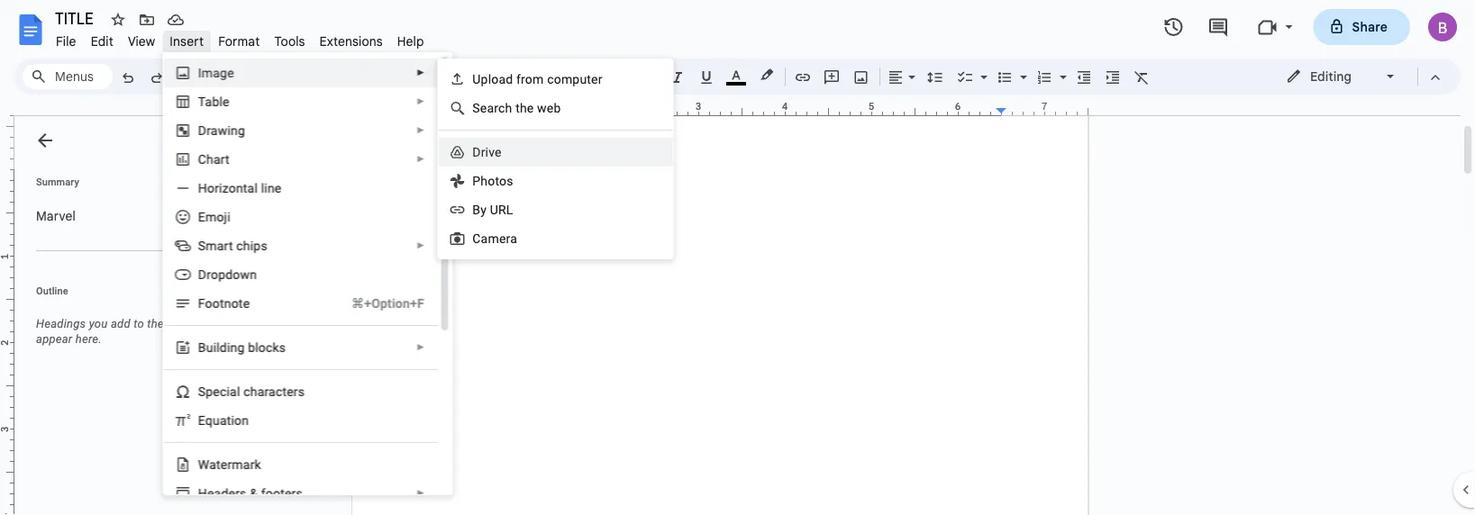 Task type: locate. For each thing, give the bounding box(es) containing it.
0 vertical spatial the
[[516, 101, 534, 115]]

menu bar
[[49, 23, 431, 53]]

0 horizontal spatial the
[[147, 317, 164, 331]]

will
[[223, 317, 241, 331]]

1 vertical spatial b
[[198, 340, 206, 355]]

editing button
[[1274, 63, 1410, 90]]

1 ► from the top
[[416, 68, 425, 78]]

izontal
[[219, 181, 257, 196]]

blocks
[[248, 340, 286, 355]]

u
[[206, 340, 213, 355]]

►
[[416, 68, 425, 78], [416, 96, 425, 107], [416, 125, 425, 136], [416, 154, 425, 165], [416, 241, 425, 251], [416, 343, 425, 353], [416, 489, 425, 499]]

add
[[111, 317, 131, 331]]

application
[[0, 0, 1476, 516]]

smart chips
[[198, 238, 267, 253]]

► for h eaders & footers
[[416, 489, 425, 499]]

headings
[[36, 317, 86, 331]]

n
[[224, 296, 231, 311]]

the
[[516, 101, 534, 115], [147, 317, 164, 331]]

the left the web
[[516, 101, 534, 115]]

mage
[[201, 65, 234, 80]]

1 horizontal spatial b
[[473, 202, 481, 217]]

p hotos
[[473, 174, 514, 188]]

b for y
[[473, 202, 481, 217]]

7 ► from the top
[[416, 489, 425, 499]]

chart q element
[[198, 152, 235, 167]]

you
[[89, 317, 108, 331]]

quation
[[205, 413, 249, 428]]

y
[[481, 202, 487, 217]]

3 ► from the top
[[416, 125, 425, 136]]

rive
[[481, 145, 502, 160]]

here.
[[76, 333, 102, 346]]

Menus field
[[23, 64, 113, 89]]

d up p
[[473, 145, 481, 160]]

line
[[261, 181, 281, 196]]

the right the to
[[147, 317, 164, 331]]

d rive
[[473, 145, 502, 160]]

d
[[198, 123, 206, 138], [473, 145, 481, 160]]

the inside menu
[[516, 101, 534, 115]]

foot n ote
[[198, 296, 249, 311]]

watermark j element
[[198, 457, 266, 472]]

ial
[[226, 384, 240, 399]]

right margin image
[[997, 102, 1088, 115]]

to
[[134, 317, 144, 331]]

drawing d element
[[198, 123, 250, 138]]

p
[[473, 174, 481, 188]]

mode and view toolbar
[[1273, 59, 1450, 95]]

left margin image
[[353, 102, 444, 115]]

► for d rawing
[[416, 125, 425, 136]]

summary heading
[[36, 175, 79, 189]]

emoji
[[198, 210, 230, 224]]

eaders
[[207, 486, 246, 501]]

characters
[[243, 384, 304, 399]]

d rawing
[[198, 123, 245, 138]]

0 vertical spatial b
[[473, 202, 481, 217]]

⌘+option+f
[[351, 296, 424, 311]]

menu
[[163, 52, 453, 508], [437, 59, 674, 260]]

file menu item
[[49, 31, 84, 52]]

ote
[[231, 296, 249, 311]]

top margin image
[[0, 84, 14, 175]]

h eaders & footers
[[198, 486, 302, 501]]

line & paragraph spacing image
[[925, 64, 946, 89]]

rawing
[[206, 123, 245, 138]]

4 ► from the top
[[416, 154, 425, 165]]

menu bar containing file
[[49, 23, 431, 53]]

marvel
[[36, 208, 76, 224]]

0 horizontal spatial d
[[198, 123, 206, 138]]

horizontal line r element
[[198, 181, 287, 196]]

outline heading
[[14, 284, 260, 309]]

hotos
[[481, 174, 514, 188]]

editing
[[1311, 69, 1352, 84]]

edit
[[91, 33, 113, 49]]

by url b element
[[473, 202, 519, 217]]

1 horizontal spatial d
[[473, 145, 481, 160]]

0 vertical spatial d
[[198, 123, 206, 138]]

appear
[[36, 333, 72, 346]]

ho r izontal line
[[198, 181, 281, 196]]

1 vertical spatial d
[[473, 145, 481, 160]]

2 ► from the top
[[416, 96, 425, 107]]

b left 'url'
[[473, 202, 481, 217]]

upload from computer u element
[[473, 72, 608, 87]]

6 ► from the top
[[416, 343, 425, 353]]

format
[[218, 33, 260, 49]]

d down t
[[198, 123, 206, 138]]

u pload from computer
[[473, 72, 603, 87]]

document outline element
[[14, 116, 260, 516]]

⌘+option+f element
[[329, 295, 424, 313]]

watermark
[[198, 457, 261, 472]]

b y url
[[473, 202, 513, 217]]

e quation
[[198, 413, 249, 428]]

i
[[198, 65, 201, 80]]

b down document
[[198, 340, 206, 355]]

1 vertical spatial the
[[147, 317, 164, 331]]

c
[[219, 384, 226, 399]]

Star checkbox
[[105, 7, 131, 32]]

extensions
[[320, 33, 383, 49]]

0 horizontal spatial b
[[198, 340, 206, 355]]

b
[[473, 202, 481, 217], [198, 340, 206, 355]]

h
[[198, 486, 207, 501]]

1 horizontal spatial the
[[516, 101, 534, 115]]

► for ilding blocks
[[416, 343, 425, 353]]

search the web s element
[[473, 101, 567, 115]]



Task type: vqa. For each thing, say whether or not it's contained in the screenshot.
saved to drive Button
no



Task type: describe. For each thing, give the bounding box(es) containing it.
Rename text field
[[49, 7, 104, 29]]

ilding
[[213, 340, 244, 355]]

s
[[473, 101, 480, 115]]

b for u
[[198, 340, 206, 355]]

t
[[198, 94, 205, 109]]

tools menu item
[[267, 31, 312, 52]]

spe c ial characters
[[198, 384, 304, 399]]

insert
[[170, 33, 204, 49]]

menu bar banner
[[0, 0, 1476, 516]]

t able
[[198, 94, 229, 109]]

d for rive
[[473, 145, 481, 160]]

insert menu item
[[163, 31, 211, 52]]

help
[[397, 33, 424, 49]]

building blocks u element
[[198, 340, 291, 355]]

menu bar inside menu bar banner
[[49, 23, 431, 53]]

view
[[128, 33, 155, 49]]

r
[[214, 181, 219, 196]]

camera c element
[[473, 231, 523, 246]]

pload
[[481, 72, 513, 87]]

headers & footers h element
[[198, 486, 308, 501]]

headings you add to the document will appear here.
[[36, 317, 241, 346]]

foot
[[198, 296, 224, 311]]

share button
[[1314, 9, 1411, 45]]

spe
[[198, 384, 219, 399]]

outline
[[36, 285, 68, 297]]

d for rawing
[[198, 123, 206, 138]]

c
[[473, 231, 481, 246]]

summary
[[36, 176, 79, 187]]

format menu item
[[211, 31, 267, 52]]

file
[[56, 33, 76, 49]]

image i element
[[198, 65, 239, 80]]

able
[[205, 94, 229, 109]]

ho
[[198, 181, 214, 196]]

drive d element
[[473, 145, 507, 160]]

&
[[249, 486, 257, 501]]

extensions menu item
[[312, 31, 390, 52]]

footnote n element
[[198, 296, 255, 311]]

b u ilding blocks
[[198, 340, 286, 355]]

s earch the web
[[473, 101, 561, 115]]

from
[[516, 72, 544, 87]]

footers
[[261, 486, 302, 501]]

the inside the headings you add to the document will appear here.
[[147, 317, 164, 331]]

► for t able
[[416, 96, 425, 107]]

dropdown
[[198, 267, 257, 282]]

special characters c element
[[198, 384, 310, 399]]

highlight color image
[[757, 64, 777, 86]]

dropdown 6 element
[[198, 267, 262, 282]]

equation e element
[[198, 413, 254, 428]]

chips
[[236, 238, 267, 253]]

c amera
[[473, 231, 517, 246]]

amera
[[481, 231, 517, 246]]

u
[[473, 72, 481, 87]]

url
[[490, 202, 513, 217]]

photos p element
[[473, 174, 519, 188]]

help menu item
[[390, 31, 431, 52]]

e
[[198, 413, 205, 428]]

summary element
[[27, 198, 252, 234]]

insert image image
[[851, 64, 872, 89]]

menu containing u
[[437, 59, 674, 260]]

share
[[1353, 19, 1388, 35]]

computer
[[547, 72, 603, 87]]

document
[[167, 317, 220, 331]]

smart
[[198, 238, 233, 253]]

tools
[[274, 33, 305, 49]]

smart chips z element
[[198, 238, 273, 253]]

► for i mage
[[416, 68, 425, 78]]

edit menu item
[[84, 31, 121, 52]]

main toolbar
[[112, 0, 1157, 225]]

application containing share
[[0, 0, 1476, 516]]

5 ► from the top
[[416, 241, 425, 251]]

menu containing i
[[163, 52, 453, 508]]

chart
[[198, 152, 229, 167]]

earch
[[480, 101, 512, 115]]

emoji 7 element
[[198, 210, 235, 224]]

i mage
[[198, 65, 234, 80]]

view menu item
[[121, 31, 163, 52]]

table t element
[[198, 94, 235, 109]]

text color image
[[727, 64, 746, 86]]

web
[[537, 101, 561, 115]]



